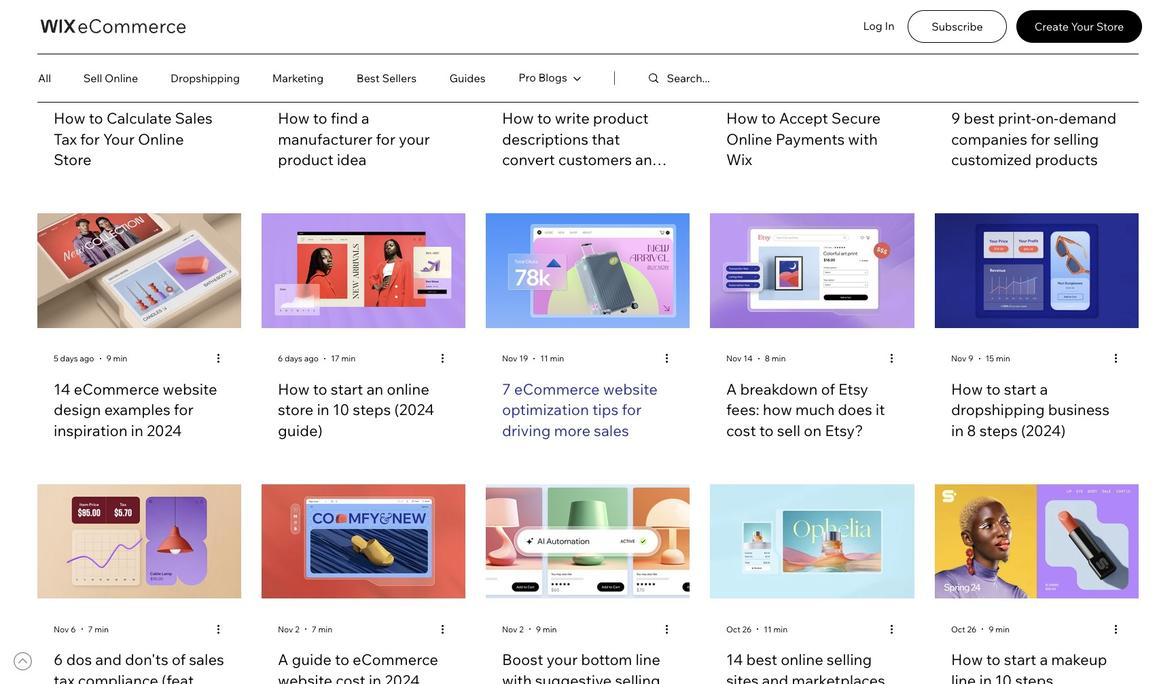 Task type: describe. For each thing, give the bounding box(es) containing it.
a for makeup
[[1040, 650, 1048, 670]]

your inside boost your bottom line with suggestive sellin
[[547, 650, 578, 670]]

all link
[[38, 65, 67, 92]]

cost inside a guide to ecommerce website cost in 2024
[[336, 671, 366, 684]]

boost your bottom line with suggestive sellin link
[[502, 650, 673, 684]]

dropshipping
[[951, 400, 1045, 419]]

to for how to write product descriptions that convert customers and charm google
[[537, 109, 552, 128]]

6 dos and don'ts of sales tax compliance (feat
[[54, 650, 224, 684]]

nov 14
[[726, 353, 753, 364]]

min for of
[[95, 624, 109, 635]]

how for how to calculate sales tax for your online store
[[54, 109, 85, 128]]

convert
[[502, 150, 555, 169]]

in for how to start an online store in 10 steps (2024 guide)
[[317, 400, 329, 419]]

best
[[357, 71, 380, 85]]

start for (2024)
[[1004, 380, 1037, 399]]

how to accept secure online payments with wix element
[[710, 0, 915, 193]]

2 days ago
[[278, 82, 318, 93]]

suggestive
[[535, 671, 612, 684]]

11 for ecommerce
[[540, 353, 548, 364]]

accept
[[779, 109, 828, 128]]

in
[[885, 19, 895, 33]]

min for tax
[[108, 82, 123, 93]]

how to start an online store in 10 steps (2024 guide) image
[[262, 213, 465, 328]]

line inside how to start a makeup line in 10 steps
[[951, 671, 976, 684]]

for for how to find a manufacturer for your product idea
[[376, 129, 396, 149]]

14 for 14 best online selling sites and marketplaces
[[726, 650, 743, 670]]

15 for write
[[555, 82, 564, 93]]

sellers
[[382, 71, 417, 85]]

for inside 9 best print-on-demand companies for selling customized products
[[1031, 129, 1050, 149]]

to for how to accept secure online payments with wix
[[762, 109, 776, 128]]

26 for how
[[967, 624, 977, 635]]

pro blogs
[[519, 71, 567, 84]]

boost your bottom line with suggestive sellin
[[502, 650, 660, 684]]

min for manufacturer
[[341, 82, 355, 93]]

pro
[[519, 71, 536, 84]]

how to find a manufacturer for your product idea image
[[262, 0, 465, 57]]

customized
[[951, 150, 1032, 169]]

12
[[330, 82, 339, 93]]

14 best online selling sites and marketplaces link
[[726, 650, 898, 684]]

17 min
[[331, 353, 356, 364]]

start inside how to start a makeup line in 10 steps
[[1004, 650, 1037, 670]]

7 min for calculate
[[102, 82, 123, 93]]

min for online
[[341, 353, 356, 364]]

on
[[804, 421, 822, 440]]

write
[[555, 109, 590, 128]]

customers
[[558, 150, 632, 169]]

7 ecommerce website optimization tips for driving more sales
[[502, 380, 658, 440]]

how to accept secure online payments with wix
[[726, 109, 881, 169]]

9 inside 9 best print-on-demand companies for selling customized products
[[951, 109, 961, 128]]

how for how to start a dropshipping business in 8 steps (2024)
[[951, 380, 983, 399]]

for for 14 ecommerce website design examples for inspiration in 2024
[[174, 400, 193, 419]]

how to find a manufacturer for your product idea
[[278, 109, 430, 169]]

nov 9
[[951, 353, 974, 364]]

tax
[[54, 671, 75, 684]]

log
[[863, 19, 883, 33]]

9 best print-on-demand companies for selling customized products
[[951, 109, 1117, 169]]

all
[[38, 71, 51, 85]]

14 ecommerce website design examples for inspiration in 2024 image
[[37, 213, 241, 328]]

2024 inside a guide to ecommerce website cost in 2024
[[385, 671, 420, 684]]

Search... search field
[[667, 63, 792, 94]]

1 vertical spatial 6
[[71, 624, 76, 635]]

14 ecommerce website design examples for inspiration in 2024
[[54, 380, 217, 440]]

calculate
[[106, 109, 172, 128]]

tax
[[54, 129, 77, 149]]

14 for 14 ecommerce website design examples for inspiration in 2024
[[54, 380, 70, 399]]

to for how to start an online store in 10 steps (2024 guide)
[[313, 380, 327, 399]]

in for a guide to ecommerce website cost in 2024
[[369, 671, 381, 684]]

9 for how to start a makeup line in 10 steps
[[989, 624, 994, 635]]

fees:
[[726, 400, 760, 419]]

to for how to find a manufacturer for your product idea
[[313, 109, 327, 128]]

much
[[796, 400, 835, 419]]

how to start a dropshipping business in 8 steps (2024) element
[[935, 213, 1139, 464]]

4
[[502, 82, 507, 93]]

how to find a manufacturer for your product idea link
[[278, 108, 449, 171]]

10 for store
[[333, 400, 350, 419]]

that
[[592, 129, 620, 149]]

selling inside 9 best print-on-demand companies for selling customized products
[[1054, 129, 1099, 149]]

7 for a guide to ecommerce website cost in 2024
[[312, 624, 317, 635]]

ago for how to find a manufacturer for your product idea
[[304, 82, 318, 93]]

how to start a makeup line in 10 steps
[[951, 650, 1107, 684]]

boost
[[502, 650, 543, 670]]

how to start an online store in 10 steps (2024 guide)
[[278, 380, 434, 440]]

how to start a makeup line in 10 steps image
[[935, 484, 1139, 599]]

8 inside how to start a dropshipping business in 8 steps (2024)
[[967, 421, 976, 440]]

sales inside 7 ecommerce website optimization tips for driving more sales
[[594, 421, 629, 440]]

how to start a makeup line in 10 steps element
[[935, 484, 1139, 684]]

manufacturer
[[278, 129, 373, 149]]

subscribe link
[[908, 10, 1007, 43]]

9 inside the how to start a dropshipping business in 8 steps (2024) element
[[969, 353, 974, 364]]

guides link
[[433, 65, 502, 92]]

nov 19
[[502, 353, 528, 364]]

14 inside a breakdown of etsy fees: how much does it cost to sell on etsy? element
[[744, 353, 753, 364]]

examples
[[104, 400, 170, 419]]

14 ecommerce website design examples for inspiration in 2024 link
[[54, 379, 225, 442]]

to for how to start a dropshipping business in 8 steps (2024)
[[986, 380, 1001, 399]]

ago for how to calculate sales tax for your online store
[[75, 82, 89, 93]]

nov for 7 ecommerce website optimization tips for driving more sales
[[502, 353, 518, 364]]

a guide to ecommerce website cost in 2024 image
[[262, 484, 465, 599]]

cost inside a breakdown of etsy fees: how much does it cost to sell on etsy?
[[726, 421, 756, 440]]

makeup
[[1051, 650, 1107, 670]]

14 ecommerce website design examples for inspiration in 2024 element
[[37, 213, 241, 464]]

marketing link
[[256, 65, 340, 92]]

does
[[838, 400, 872, 419]]

how to find a manufacturer for your product idea element
[[262, 0, 465, 193]]

how to start a makeup line in 10 steps link
[[951, 650, 1123, 684]]

2 for boost
[[519, 624, 524, 635]]

payments
[[776, 129, 845, 149]]

guide)
[[278, 421, 323, 440]]

day
[[59, 82, 73, 93]]

of inside a breakdown of etsy fees: how much does it cost to sell on etsy?
[[821, 380, 835, 399]]

a for a breakdown of etsy fees: how much does it cost to sell on etsy?
[[726, 380, 737, 399]]

store inside how to calculate sales tax for your online store
[[54, 150, 92, 169]]

sales inside 6 dos and don'ts of sales tax compliance (feat
[[189, 650, 224, 670]]

min for sites
[[774, 624, 788, 635]]

how for how to accept secure online payments with wix
[[726, 109, 758, 128]]

ecommerce for design
[[74, 380, 159, 399]]

store inside create your store link
[[1097, 19, 1124, 33]]

on-
[[1036, 109, 1059, 128]]

inspiration
[[54, 421, 128, 440]]

store
[[278, 400, 314, 419]]

bottom
[[581, 650, 632, 670]]

site element
[[502, 62, 584, 103]]

9 min for to
[[989, 624, 1010, 635]]

to inside a guide to ecommerce website cost in 2024
[[335, 650, 349, 670]]

9 best print-on-demand companies for selling customized products element
[[935, 0, 1139, 193]]

your inside how to calculate sales tax for your online store
[[103, 129, 135, 149]]

and inside 6 dos and don'ts of sales tax compliance (feat
[[95, 650, 122, 670]]

a for dropshipping
[[1040, 380, 1048, 399]]

how to write product descriptions that convert customers and charm google element
[[486, 0, 690, 193]]

14 best online selling sites and marketplaces element
[[710, 484, 915, 684]]

of inside 6 dos and don'ts of sales tax compliance (feat
[[172, 650, 186, 670]]

min for examples
[[113, 353, 127, 364]]

9 min for ecommerce
[[106, 353, 127, 364]]

how to accept secure online payments with wix link
[[726, 108, 898, 171]]

a breakdown of etsy fees: how much does it cost to sell on etsy? link
[[726, 379, 898, 442]]

6 dos and don'ts of sales tax compliance (feat. avalara) image
[[37, 484, 241, 599]]

secure
[[832, 109, 881, 128]]

ago for how to write product descriptions that convert customers and charm google
[[529, 82, 543, 93]]

2 inside how to find a manufacturer for your product idea element
[[278, 82, 282, 93]]

6 for days
[[278, 353, 283, 364]]

ecommerce for optimization
[[514, 380, 600, 399]]

online inside how to start an online store in 10 steps (2024 guide)
[[387, 380, 429, 399]]

idea
[[337, 150, 367, 169]]

guides
[[449, 71, 486, 85]]

with inside how to accept secure online payments with wix
[[848, 129, 878, 149]]

to for how to start a makeup line in 10 steps
[[986, 650, 1001, 670]]

9 best print-on-demand companies for selling customized products image
[[935, 0, 1139, 57]]

how for how to start a makeup line in 10 steps
[[951, 650, 983, 670]]

boost your bottom line with suggestive selling (and let ai help) element
[[486, 484, 690, 684]]

ecommerce inside a guide to ecommerce website cost in 2024
[[353, 650, 438, 670]]

0 vertical spatial your
[[1071, 19, 1094, 33]]

with inside boost your bottom line with suggestive sellin
[[502, 671, 532, 684]]

for for how to calculate sales tax for your online store
[[80, 129, 100, 149]]

a guide to ecommerce website cost in 2024 link
[[278, 650, 449, 684]]

print-
[[998, 109, 1036, 128]]

online right sell at the left top of the page
[[105, 71, 138, 85]]

how to start a dropshipping business in 8 steps (2024)
[[951, 380, 1110, 440]]

7 ecommerce website optimization tips for driving more sales image
[[486, 213, 690, 328]]

steps inside how to start a makeup line in 10 steps
[[1015, 671, 1054, 684]]

log in link
[[860, 12, 898, 40]]

website for tips
[[603, 380, 658, 399]]

10 for line
[[995, 671, 1012, 684]]



Task type: vqa. For each thing, say whether or not it's contained in the screenshot.


Task type: locate. For each thing, give the bounding box(es) containing it.
wix
[[726, 150, 752, 169]]

1 horizontal spatial 15 min
[[986, 353, 1010, 364]]

to inside a breakdown of etsy fees: how much does it cost to sell on etsy?
[[760, 421, 774, 440]]

a for manufacturer
[[361, 109, 369, 128]]

1 vertical spatial 15
[[986, 353, 994, 364]]

a for a guide to ecommerce website cost in 2024
[[278, 650, 288, 670]]

0 horizontal spatial product
[[278, 150, 333, 169]]

min right the nov 9
[[996, 353, 1010, 364]]

2 left 12
[[278, 82, 282, 93]]

min right sell at the left top of the page
[[108, 82, 123, 93]]

selling up products
[[1054, 129, 1099, 149]]

1 horizontal spatial 2024
[[385, 671, 420, 684]]

ago inside 14 ecommerce website design examples for inspiration in 2024 element
[[80, 353, 94, 364]]

8 inside a breakdown of etsy fees: how much does it cost to sell on etsy? element
[[765, 353, 770, 364]]

a left makeup
[[1040, 650, 1048, 670]]

nov inside boost your bottom line with suggestive selling (and let ai help) element
[[502, 624, 518, 635]]

11 for best
[[764, 624, 772, 635]]

15 min for write
[[555, 82, 580, 93]]

how to calculate sales tax for your online store image
[[37, 0, 241, 57]]

7 min
[[102, 82, 123, 93], [88, 624, 109, 635], [312, 624, 333, 635]]

15 up write
[[555, 82, 564, 93]]

sales right don'ts
[[189, 650, 224, 670]]

nov left 19
[[502, 353, 518, 364]]

0 vertical spatial 6
[[278, 353, 283, 364]]

and
[[635, 150, 662, 169], [95, 650, 122, 670], [762, 671, 788, 684]]

6 days ago
[[278, 353, 319, 364]]

a inside a breakdown of etsy fees: how much does it cost to sell on etsy?
[[726, 380, 737, 399]]

min right the 5 days ago
[[113, 353, 127, 364]]

for for 7 ecommerce website optimization tips for driving more sales
[[622, 400, 642, 419]]

min inside the how to start a dropshipping business in 8 steps (2024) element
[[996, 353, 1010, 364]]

to inside how to start a dropshipping business in 8 steps (2024)
[[986, 380, 1001, 399]]

start left makeup
[[1004, 650, 1037, 670]]

nov 2
[[278, 624, 300, 635], [502, 624, 524, 635]]

4 days ago
[[502, 82, 543, 93]]

0 horizontal spatial best
[[746, 650, 778, 670]]

1 vertical spatial 11 min
[[764, 624, 788, 635]]

selling up marketplaces
[[827, 650, 872, 670]]

0 horizontal spatial 11
[[540, 353, 548, 364]]

your down sellers
[[399, 129, 430, 149]]

find
[[331, 109, 358, 128]]

9 right the 5 days ago
[[106, 353, 111, 364]]

guide
[[292, 650, 332, 670]]

0 vertical spatial a
[[361, 109, 369, 128]]

website inside 7 ecommerce website optimization tips for driving more sales
[[603, 380, 658, 399]]

min up boost on the left bottom
[[543, 624, 557, 635]]

subscribe
[[932, 19, 983, 33]]

an
[[367, 380, 383, 399]]

ago inside the how to write product descriptions that convert customers and charm google element
[[529, 82, 543, 93]]

0 horizontal spatial selling
[[827, 650, 872, 670]]

1 nov 2 from the left
[[278, 624, 300, 635]]

1 horizontal spatial a
[[726, 380, 737, 399]]

0 horizontal spatial 6
[[54, 650, 63, 670]]

11 up 14 best online selling sites and marketplaces
[[764, 624, 772, 635]]

days right 5 at the bottom left of the page
[[60, 353, 78, 364]]

1
[[54, 82, 58, 93]]

oct for 14 best online selling sites and marketplaces
[[726, 624, 740, 635]]

don'ts
[[125, 650, 168, 670]]

10 inside how to start a makeup line in 10 steps
[[995, 671, 1012, 684]]

15 min inside the how to write product descriptions that convert customers and charm google element
[[555, 82, 580, 93]]

0 horizontal spatial a
[[278, 650, 288, 670]]

0 vertical spatial product
[[593, 109, 649, 128]]

None search field
[[641, 63, 820, 94]]

8 down dropshipping
[[967, 421, 976, 440]]

in inside how to start a dropshipping business in 8 steps (2024)
[[951, 421, 964, 440]]

11 min for ecommerce
[[540, 353, 564, 364]]

1 horizontal spatial nov 2
[[502, 624, 524, 635]]

ago for how to start an online store in 10 steps (2024 guide)
[[304, 353, 319, 364]]

15 right the nov 9
[[986, 353, 994, 364]]

nov for a guide to ecommerce website cost in 2024
[[278, 624, 293, 635]]

a guide to ecommerce website cost in 2024
[[278, 650, 438, 684]]

nov for 6 dos and don'ts of sales tax compliance (feat
[[54, 624, 69, 635]]

8 right the nov 14 at the right bottom of the page
[[765, 353, 770, 364]]

marketplaces
[[792, 671, 885, 684]]

1 oct 26 from the left
[[726, 624, 752, 635]]

in inside 14 ecommerce website design examples for inspiration in 2024
[[131, 421, 143, 440]]

website for examples
[[163, 380, 217, 399]]

line inside boost your bottom line with suggestive sellin
[[636, 650, 660, 670]]

website up tips
[[603, 380, 658, 399]]

1 vertical spatial steps
[[980, 421, 1018, 440]]

0 horizontal spatial store
[[54, 150, 92, 169]]

nov 2 for boost
[[502, 624, 524, 635]]

6 up 'tax'
[[54, 650, 63, 670]]

7 right "nov 6" at left bottom
[[88, 624, 93, 635]]

2 oct from the left
[[951, 624, 965, 635]]

min up write
[[566, 82, 580, 93]]

nov for boost your bottom line with suggestive sellin
[[502, 624, 518, 635]]

1 oct from the left
[[726, 624, 740, 635]]

0 vertical spatial sales
[[594, 421, 629, 440]]

days inside 14 ecommerce website design examples for inspiration in 2024 element
[[60, 353, 78, 364]]

min inside the 14 best online selling sites and marketplaces element
[[774, 624, 788, 635]]

0 vertical spatial selling
[[1054, 129, 1099, 149]]

cost
[[726, 421, 756, 440], [336, 671, 366, 684]]

0 horizontal spatial online
[[387, 380, 429, 399]]

9 min inside boost your bottom line with suggestive selling (and let ai help) element
[[536, 624, 557, 635]]

1 horizontal spatial your
[[1071, 19, 1094, 33]]

1 vertical spatial 10
[[995, 671, 1012, 684]]

best inside 9 best print-on-demand companies for selling customized products
[[964, 109, 995, 128]]

7 for 6 dos and don'ts of sales tax compliance (feat
[[88, 624, 93, 635]]

best for 14
[[746, 650, 778, 670]]

9 for boost your bottom line with suggestive sellin
[[536, 624, 541, 635]]

with down boost on the left bottom
[[502, 671, 532, 684]]

design
[[54, 400, 101, 419]]

7 min right the 1 day ago
[[102, 82, 123, 93]]

demand
[[1059, 109, 1117, 128]]

0 horizontal spatial 14
[[54, 380, 70, 399]]

a up (2024)
[[1040, 380, 1048, 399]]

0 vertical spatial a
[[726, 380, 737, 399]]

business
[[1048, 400, 1110, 419]]

1 horizontal spatial oct 26
[[951, 624, 977, 635]]

0 horizontal spatial nov 2
[[278, 624, 300, 635]]

0 vertical spatial 10
[[333, 400, 350, 419]]

7 for how to calculate sales tax for your online store
[[102, 82, 106, 93]]

days for 14 ecommerce website design examples for inspiration in 2024
[[60, 353, 78, 364]]

nov for a breakdown of etsy fees: how much does it cost to sell on etsy?
[[726, 353, 742, 364]]

11 right 19
[[540, 353, 548, 364]]

1 day ago
[[54, 82, 89, 93]]

online up marketplaces
[[781, 650, 823, 670]]

how inside how to accept secure online payments with wix
[[726, 109, 758, 128]]

log in
[[863, 19, 895, 33]]

0 horizontal spatial your
[[399, 129, 430, 149]]

days right 4
[[509, 82, 527, 93]]

to for how to calculate sales tax for your online store
[[89, 109, 103, 128]]

start left an
[[331, 380, 363, 399]]

min inside how to calculate sales tax for your online store element
[[108, 82, 123, 93]]

website
[[163, 380, 217, 399], [603, 380, 658, 399], [278, 671, 332, 684]]

days for how to find a manufacturer for your product idea
[[284, 82, 302, 93]]

sales
[[594, 421, 629, 440], [189, 650, 224, 670]]

0 horizontal spatial cost
[[336, 671, 366, 684]]

1 horizontal spatial 11
[[764, 624, 772, 635]]

9 min right the 5 days ago
[[106, 353, 127, 364]]

oct inside how to start a makeup line in 10 steps element
[[951, 624, 965, 635]]

best
[[964, 109, 995, 128], [746, 650, 778, 670]]

1 horizontal spatial line
[[951, 671, 976, 684]]

compliance
[[78, 671, 158, 684]]

1 horizontal spatial ecommerce
[[353, 650, 438, 670]]

and right sites
[[762, 671, 788, 684]]

etsy?
[[825, 421, 863, 440]]

dos
[[66, 650, 92, 670]]

11 min right 19
[[540, 353, 564, 364]]

best sellers link
[[340, 65, 433, 92]]

1 horizontal spatial cost
[[726, 421, 756, 440]]

sell online link
[[67, 65, 155, 92]]

min inside a guide to ecommerce website cost in 2024 element
[[318, 624, 333, 635]]

nov 2 for a
[[278, 624, 300, 635]]

ago inside how to calculate sales tax for your online store element
[[75, 82, 89, 93]]

steps down an
[[353, 400, 391, 419]]

1 vertical spatial cost
[[336, 671, 366, 684]]

selling inside 14 best online selling sites and marketplaces
[[827, 650, 872, 670]]

how to start an online store in 10 steps (2024 guide) element
[[262, 213, 465, 464]]

how inside how to start a dropshipping business in 8 steps (2024)
[[951, 380, 983, 399]]

8 min
[[765, 353, 786, 364]]

12 min
[[330, 82, 355, 93]]

with down secure
[[848, 129, 878, 149]]

min for makeup
[[996, 624, 1010, 635]]

driving
[[502, 421, 551, 440]]

how for how to start an online store in 10 steps (2024 guide)
[[278, 380, 310, 399]]

a inside how to start a dropshipping business in 8 steps (2024)
[[1040, 380, 1048, 399]]

0 horizontal spatial 15 min
[[555, 82, 580, 93]]

0 horizontal spatial website
[[163, 380, 217, 399]]

in for how to start a dropshipping business in 8 steps (2024)
[[951, 421, 964, 440]]

2 horizontal spatial website
[[603, 380, 658, 399]]

oct 26 for 14
[[726, 624, 752, 635]]

2 vertical spatial and
[[762, 671, 788, 684]]

best sellers
[[357, 71, 417, 85]]

6
[[278, 353, 283, 364], [71, 624, 76, 635], [54, 650, 63, 670]]

min for dropshipping
[[996, 353, 1010, 364]]

14 up sites
[[726, 650, 743, 670]]

dropshipping
[[171, 71, 240, 85]]

nov up dos
[[54, 624, 69, 635]]

to inside how to accept secure online payments with wix
[[762, 109, 776, 128]]

online inside how to calculate sales tax for your online store
[[138, 129, 184, 149]]

online inside how to accept secure online payments with wix
[[726, 129, 772, 149]]

9 min
[[106, 353, 127, 364], [536, 624, 557, 635], [989, 624, 1010, 635]]

1 vertical spatial 8
[[967, 421, 976, 440]]

2 horizontal spatial 9 min
[[989, 624, 1010, 635]]

min up "breakdown"
[[772, 353, 786, 364]]

optimization
[[502, 400, 589, 419]]

how inside the how to write product descriptions that convert customers and charm google
[[502, 109, 534, 128]]

2 up guide at bottom left
[[295, 624, 300, 635]]

11 min
[[540, 353, 564, 364], [764, 624, 788, 635]]

store right create
[[1097, 19, 1124, 33]]

online inside 14 best online selling sites and marketplaces
[[781, 650, 823, 670]]

1 horizontal spatial store
[[1097, 19, 1124, 33]]

in for how to start a makeup line in 10 steps
[[980, 671, 992, 684]]

steps down dropshipping
[[980, 421, 1018, 440]]

nov 2 inside boost your bottom line with suggestive selling (and let ai help) element
[[502, 624, 524, 635]]

min
[[108, 82, 123, 93], [341, 82, 355, 93], [566, 82, 580, 93], [113, 353, 127, 364], [341, 353, 356, 364], [550, 353, 564, 364], [772, 353, 786, 364], [996, 353, 1010, 364], [95, 624, 109, 635], [318, 624, 333, 635], [543, 624, 557, 635], [774, 624, 788, 635], [996, 624, 1010, 635]]

ago for 14 ecommerce website design examples for inspiration in 2024
[[80, 353, 94, 364]]

11 min for best
[[764, 624, 788, 635]]

how to calculate sales tax for your online store
[[54, 109, 213, 169]]

0 horizontal spatial 9 min
[[106, 353, 127, 364]]

of
[[821, 380, 835, 399], [172, 650, 186, 670]]

2 up boost on the left bottom
[[519, 624, 524, 635]]

steps inside how to start an online store in 10 steps (2024 guide)
[[353, 400, 391, 419]]

a inside how to find a manufacturer for your product idea
[[361, 109, 369, 128]]

nov 2 inside a guide to ecommerce website cost in 2024 element
[[278, 624, 300, 635]]

7 inside 6 dos and don'ts of sales tax compliance (feat. avalara) element
[[88, 624, 93, 635]]

min for fees:
[[772, 353, 786, 364]]

2 nov 2 from the left
[[502, 624, 524, 635]]

7 inside how to calculate sales tax for your online store element
[[102, 82, 106, 93]]

create your store link
[[1017, 10, 1142, 43]]

ago inside how to start an online store in 10 steps (2024 guide) element
[[304, 353, 319, 364]]

9 for 14 ecommerce website design examples for inspiration in 2024
[[106, 353, 111, 364]]

6 for dos
[[54, 650, 63, 670]]

1 vertical spatial and
[[95, 650, 122, 670]]

days inside how to start an online store in 10 steps (2024 guide) element
[[285, 353, 302, 364]]

start inside how to start a dropshipping business in 8 steps (2024)
[[1004, 380, 1037, 399]]

nov 6
[[54, 624, 76, 635]]

of up much
[[821, 380, 835, 399]]

how for how to write product descriptions that convert customers and charm google
[[502, 109, 534, 128]]

6 up "store"
[[278, 353, 283, 364]]

0 horizontal spatial and
[[95, 650, 122, 670]]

9 inside boost your bottom line with suggestive selling (and let ai help) element
[[536, 624, 541, 635]]

11 inside the 14 best online selling sites and marketplaces element
[[764, 624, 772, 635]]

0 vertical spatial 11
[[540, 353, 548, 364]]

start up dropshipping
[[1004, 380, 1037, 399]]

1 vertical spatial 2024
[[385, 671, 420, 684]]

a right find
[[361, 109, 369, 128]]

0 vertical spatial line
[[636, 650, 660, 670]]

1 vertical spatial 11
[[764, 624, 772, 635]]

min up how to start a makeup line in 10 steps
[[996, 624, 1010, 635]]

0 vertical spatial of
[[821, 380, 835, 399]]

descriptions
[[502, 129, 588, 149]]

more
[[554, 421, 591, 440]]

oct 26 for how
[[951, 624, 977, 635]]

nov for how to start a dropshipping business in 8 steps (2024)
[[951, 353, 967, 364]]

2 for a
[[295, 624, 300, 635]]

0 vertical spatial 15
[[555, 82, 564, 93]]

nov 2 up boost on the left bottom
[[502, 624, 524, 635]]

9 up how to start a makeup line in 10 steps
[[989, 624, 994, 635]]

15 min right the nov 9
[[986, 353, 1010, 364]]

15 min
[[555, 82, 580, 93], [986, 353, 1010, 364]]

2024
[[147, 421, 182, 440], [385, 671, 420, 684]]

5 days ago
[[54, 353, 94, 364]]

create your store
[[1035, 19, 1124, 33]]

oct for how to start a makeup line in 10 steps
[[951, 624, 965, 635]]

for inside how to find a manufacturer for your product idea
[[376, 129, 396, 149]]

a guide to ecommerce website cost in 2024 element
[[262, 484, 465, 684]]

2 horizontal spatial 2
[[519, 624, 524, 635]]

26 for 14
[[742, 624, 752, 635]]

a inside how to start a makeup line in 10 steps
[[1040, 650, 1048, 670]]

oct 26 inside how to start a makeup line in 10 steps element
[[951, 624, 977, 635]]

0 vertical spatial with
[[848, 129, 878, 149]]

min inside 7 ecommerce website optimization tips for driving more sales element
[[550, 353, 564, 364]]

0 horizontal spatial 11 min
[[540, 353, 564, 364]]

a inside a guide to ecommerce website cost in 2024
[[278, 650, 288, 670]]

1 horizontal spatial online
[[781, 650, 823, 670]]

19
[[519, 353, 528, 364]]

nov
[[502, 353, 518, 364], [726, 353, 742, 364], [951, 353, 967, 364], [54, 624, 69, 635], [278, 624, 293, 635], [502, 624, 518, 635]]

online
[[387, 380, 429, 399], [781, 650, 823, 670]]

your inside how to find a manufacturer for your product idea
[[399, 129, 430, 149]]

9 min inside how to start a makeup line in 10 steps element
[[989, 624, 1010, 635]]

15 min up write
[[555, 82, 580, 93]]

days inside the how to write product descriptions that convert customers and charm google element
[[509, 82, 527, 93]]

your right create
[[1071, 19, 1094, 33]]

15 min for start
[[986, 353, 1010, 364]]

online
[[105, 71, 138, 85], [138, 129, 184, 149], [726, 129, 772, 149]]

2 horizontal spatial 6
[[278, 353, 283, 364]]

days for how to start an online store in 10 steps (2024 guide)
[[285, 353, 302, 364]]

best up companies
[[964, 109, 995, 128]]

0 horizontal spatial with
[[502, 671, 532, 684]]

17
[[331, 353, 340, 364]]

9 min inside 14 ecommerce website design examples for inspiration in 2024 element
[[106, 353, 127, 364]]

oct
[[726, 624, 740, 635], [951, 624, 965, 635]]

6 dos and don'ts of sales tax compliance (feat. avalara) element
[[37, 484, 241, 684]]

ago inside how to find a manufacturer for your product idea element
[[304, 82, 318, 93]]

product up that
[[593, 109, 649, 128]]

9 min up boost on the left bottom
[[536, 624, 557, 635]]

nov up dropshipping
[[951, 353, 967, 364]]

7 inside 7 ecommerce website optimization tips for driving more sales
[[502, 380, 511, 399]]

14 best online selling sites and marketplaces
[[726, 650, 885, 684]]

14 left 8 min
[[744, 353, 753, 364]]

and inside 14 best online selling sites and marketplaces
[[762, 671, 788, 684]]

0 vertical spatial store
[[1097, 19, 1124, 33]]

9 up dropshipping
[[969, 353, 974, 364]]

breakdown
[[740, 380, 818, 399]]

how to write product descriptions that convert customers and charm google link
[[502, 108, 673, 190]]

in inside how to start an online store in 10 steps (2024 guide)
[[317, 400, 329, 419]]

online up (2024
[[387, 380, 429, 399]]

oct 26 inside the 14 best online selling sites and marketplaces element
[[726, 624, 752, 635]]

1 vertical spatial your
[[103, 129, 135, 149]]

how to write product descriptions that convert customers and charm google image
[[486, 0, 690, 57]]

how to start a dropshipping business in 8 steps (2024) link
[[951, 379, 1123, 442]]

it
[[876, 400, 885, 419]]

a left guide at bottom left
[[278, 650, 288, 670]]

1 vertical spatial of
[[172, 650, 186, 670]]

best up sites
[[746, 650, 778, 670]]

0 horizontal spatial ecommerce
[[74, 380, 159, 399]]

0 horizontal spatial sales
[[189, 650, 224, 670]]

min up 14 best online selling sites and marketplaces
[[774, 624, 788, 635]]

to inside how to start a makeup line in 10 steps
[[986, 650, 1001, 670]]

online up wix
[[726, 129, 772, 149]]

0 horizontal spatial line
[[636, 650, 660, 670]]

9 up boost on the left bottom
[[536, 624, 541, 635]]

0 horizontal spatial 8
[[765, 353, 770, 364]]

your down calculate
[[103, 129, 135, 149]]

0 horizontal spatial 26
[[742, 624, 752, 635]]

steps down makeup
[[1015, 671, 1054, 684]]

store down tax on the top of the page
[[54, 150, 92, 169]]

product inside the how to write product descriptions that convert customers and charm google
[[593, 109, 649, 128]]

1 26 from the left
[[742, 624, 752, 635]]

nov up boost on the left bottom
[[502, 624, 518, 635]]

how
[[763, 400, 792, 419]]

steps for (2024
[[353, 400, 391, 419]]

min inside how to find a manufacturer for your product idea element
[[341, 82, 355, 93]]

10
[[333, 400, 350, 419], [995, 671, 1012, 684]]

of right don'ts
[[172, 650, 186, 670]]

1 vertical spatial 14
[[54, 380, 70, 399]]

2 26 from the left
[[967, 624, 977, 635]]

0 vertical spatial best
[[964, 109, 995, 128]]

min inside 6 dos and don'ts of sales tax compliance (feat. avalara) element
[[95, 624, 109, 635]]

0 vertical spatial your
[[399, 129, 430, 149]]

for inside how to calculate sales tax for your online store
[[80, 129, 100, 149]]

nov inside a breakdown of etsy fees: how much does it cost to sell on etsy? element
[[726, 353, 742, 364]]

0 horizontal spatial your
[[103, 129, 135, 149]]

how to calculate sales tax for your online store element
[[37, 0, 241, 193]]

7 min inside 6 dos and don'ts of sales tax compliance (feat. avalara) element
[[88, 624, 109, 635]]

online down calculate
[[138, 129, 184, 149]]

website inside a guide to ecommerce website cost in 2024
[[278, 671, 332, 684]]

6 up dos
[[71, 624, 76, 635]]

0 vertical spatial steps
[[353, 400, 391, 419]]

a breakdown of etsy fees: how much does it cost to sell on etsy?
[[726, 380, 885, 440]]

7 up guide at bottom left
[[312, 624, 317, 635]]

your up the suggestive
[[547, 650, 578, 670]]

1 vertical spatial 15 min
[[986, 353, 1010, 364]]

1 vertical spatial selling
[[827, 650, 872, 670]]

9 up companies
[[951, 109, 961, 128]]

9 min for your
[[536, 624, 557, 635]]

0 vertical spatial 14
[[744, 353, 753, 364]]

min right "nov 6" at left bottom
[[95, 624, 109, 635]]

10 inside how to start an online store in 10 steps (2024 guide)
[[333, 400, 350, 419]]

min right 17
[[341, 353, 356, 364]]

nov up guide at bottom left
[[278, 624, 293, 635]]

1 horizontal spatial 2
[[295, 624, 300, 635]]

1 vertical spatial with
[[502, 671, 532, 684]]

14 inside 14 ecommerce website design examples for inspiration in 2024
[[54, 380, 70, 399]]

2 vertical spatial a
[[1040, 650, 1048, 670]]

to inside the how to write product descriptions that convert customers and charm google
[[537, 109, 552, 128]]

1 vertical spatial product
[[278, 150, 333, 169]]

7 min for and
[[88, 624, 109, 635]]

min right 12
[[341, 82, 355, 93]]

9 best print-on-demand companies for selling customized products link
[[951, 108, 1123, 171]]

(2024)
[[1021, 421, 1066, 440]]

0 vertical spatial 15 min
[[555, 82, 580, 93]]

0 vertical spatial and
[[635, 150, 662, 169]]

7 min for to
[[312, 624, 333, 635]]

0 vertical spatial 8
[[765, 353, 770, 364]]

7 ecommerce website optimization tips for driving more sales link
[[502, 379, 673, 442]]

how to start a dropshipping business in 8 steps (2024) image
[[935, 213, 1139, 328]]

start
[[331, 380, 363, 399], [1004, 380, 1037, 399], [1004, 650, 1037, 670]]

2 vertical spatial 14
[[726, 650, 743, 670]]

a up fees:
[[726, 380, 737, 399]]

26 inside the 14 best online selling sites and marketplaces element
[[742, 624, 752, 635]]

14
[[744, 353, 753, 364], [54, 380, 70, 399], [726, 650, 743, 670]]

14 inside 14 best online selling sites and marketplaces
[[726, 650, 743, 670]]

min up guide at bottom left
[[318, 624, 333, 635]]

2 vertical spatial 6
[[54, 650, 63, 670]]

1 horizontal spatial sales
[[594, 421, 629, 440]]

nov 2 up guide at bottom left
[[278, 624, 300, 635]]

product down manufacturer
[[278, 150, 333, 169]]

days for how to write product descriptions that convert customers and charm google
[[509, 82, 527, 93]]

0 horizontal spatial oct 26
[[726, 624, 752, 635]]

15
[[555, 82, 564, 93], [986, 353, 994, 364]]

min for with
[[543, 624, 557, 635]]

0 horizontal spatial of
[[172, 650, 186, 670]]

0 vertical spatial online
[[387, 380, 429, 399]]

companies
[[951, 129, 1028, 149]]

days left 17
[[285, 353, 302, 364]]

15 inside the how to start a dropshipping business in 8 steps (2024) element
[[986, 353, 994, 364]]

website down guide at bottom left
[[278, 671, 332, 684]]

sales down tips
[[594, 421, 629, 440]]

min inside the how to write product descriptions that convert customers and charm google element
[[566, 82, 580, 93]]

steps for (2024)
[[980, 421, 1018, 440]]

7 ecommerce website optimization tips for driving more sales element
[[486, 213, 690, 464]]

7 min inside how to calculate sales tax for your online store element
[[102, 82, 123, 93]]

min for tips
[[550, 353, 564, 364]]

1 vertical spatial sales
[[189, 650, 224, 670]]

how to accept secure online payments with wix image
[[710, 0, 915, 57]]

15 for start
[[986, 353, 994, 364]]

website up 'examples' on the bottom left of page
[[163, 380, 217, 399]]

nov left 8 min
[[726, 353, 742, 364]]

14 up design
[[54, 380, 70, 399]]

1 horizontal spatial 8
[[967, 421, 976, 440]]

start for (2024
[[331, 380, 363, 399]]

boost your bottom line with suggestive selling (and let ai help) image
[[486, 484, 690, 599]]

9 inside 14 ecommerce website design examples for inspiration in 2024 element
[[106, 353, 111, 364]]

a breakdown of etsy fees: how much does it cost to sell on etsy? element
[[710, 213, 915, 464]]

9 min up how to start a makeup line in 10 steps
[[989, 624, 1010, 635]]

0 horizontal spatial oct
[[726, 624, 740, 635]]

2 vertical spatial steps
[[1015, 671, 1054, 684]]

min right 19
[[550, 353, 564, 364]]

product inside how to find a manufacturer for your product idea
[[278, 150, 333, 169]]

and right customers
[[635, 150, 662, 169]]

nov inside the how to start a dropshipping business in 8 steps (2024) element
[[951, 353, 967, 364]]

store
[[1097, 19, 1124, 33], [54, 150, 92, 169]]

sell
[[83, 71, 102, 85]]

and up compliance
[[95, 650, 122, 670]]

sell online
[[83, 71, 138, 85]]

7 right the 1 day ago
[[102, 82, 106, 93]]

14 best online selling sites and marketplaces image
[[710, 484, 915, 599]]

0 horizontal spatial 2
[[278, 82, 282, 93]]

2 inside boost your bottom line with suggestive selling (and let ai help) element
[[519, 624, 524, 635]]

how for how to find a manufacturer for your product idea
[[278, 109, 310, 128]]

blogs
[[538, 71, 567, 84]]

how to write product descriptions that convert customers and charm google
[[502, 109, 662, 190]]

days left 12
[[284, 82, 302, 93]]

26 inside how to start a makeup line in 10 steps element
[[967, 624, 977, 635]]

2 oct 26 from the left
[[951, 624, 977, 635]]

min for descriptions
[[566, 82, 580, 93]]

0 horizontal spatial 15
[[555, 82, 564, 93]]

ecommerce inside 14 ecommerce website design examples for inspiration in 2024
[[74, 380, 159, 399]]

sites
[[726, 671, 759, 684]]

11 min up 14 best online selling sites and marketplaces
[[764, 624, 788, 635]]

1 horizontal spatial 6
[[71, 624, 76, 635]]

7 min right "nov 6" at left bottom
[[88, 624, 109, 635]]

1 horizontal spatial selling
[[1054, 129, 1099, 149]]

1 horizontal spatial 15
[[986, 353, 994, 364]]

2024 inside 14 ecommerce website design examples for inspiration in 2024
[[147, 421, 182, 440]]

min inside boost your bottom line with suggestive selling (and let ai help) element
[[543, 624, 557, 635]]

best inside 14 best online selling sites and marketplaces
[[746, 650, 778, 670]]

1 horizontal spatial 11 min
[[764, 624, 788, 635]]

1 horizontal spatial and
[[635, 150, 662, 169]]

min for website
[[318, 624, 333, 635]]

1 horizontal spatial 9 min
[[536, 624, 557, 635]]

1 vertical spatial store
[[54, 150, 92, 169]]

and inside the how to write product descriptions that convert customers and charm google
[[635, 150, 662, 169]]

best for 9
[[964, 109, 995, 128]]

a breakdown of etsy fees: how much does it cost to sell on etsy? image
[[710, 213, 915, 328]]

sales
[[175, 109, 213, 128]]

7
[[102, 82, 106, 93], [502, 380, 511, 399], [88, 624, 93, 635], [312, 624, 317, 635]]

2 horizontal spatial and
[[762, 671, 788, 684]]

7 min up guide at bottom left
[[312, 624, 333, 635]]

7 down the nov 19
[[502, 380, 511, 399]]

15 min inside the how to start a dropshipping business in 8 steps (2024) element
[[986, 353, 1010, 364]]

marketing
[[272, 71, 324, 85]]

5
[[54, 353, 58, 364]]

2 horizontal spatial 14
[[744, 353, 753, 364]]

line
[[636, 650, 660, 670], [951, 671, 976, 684]]

11 min inside 7 ecommerce website optimization tips for driving more sales element
[[540, 353, 564, 364]]

create
[[1035, 19, 1069, 33]]



